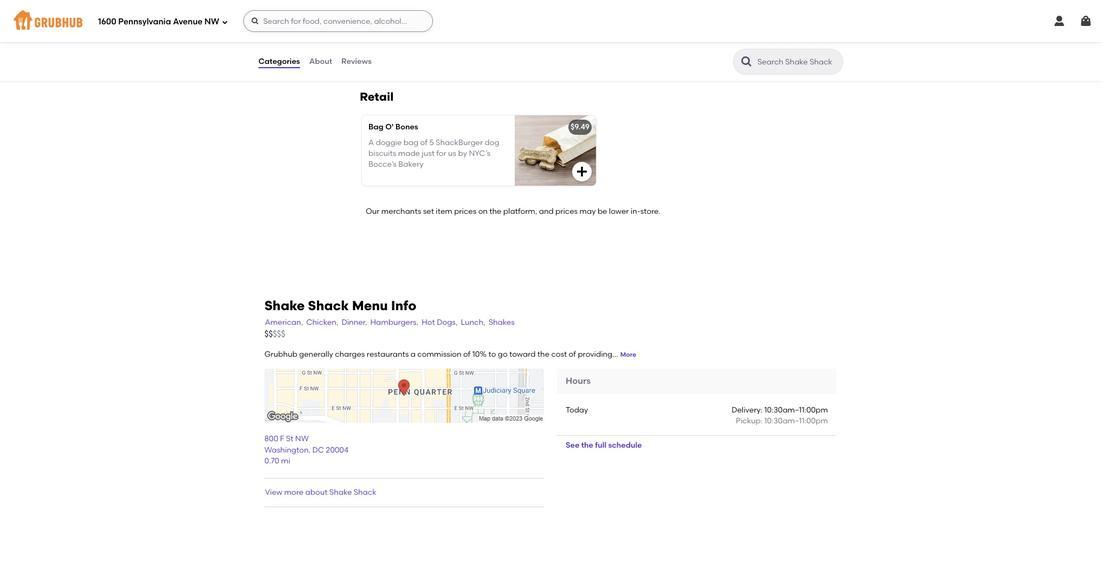 Task type: vqa. For each thing, say whether or not it's contained in the screenshot.
24
no



Task type: locate. For each thing, give the bounding box(es) containing it.
2 cleanup from the left
[[611, 30, 641, 40]]

0 horizontal spatial bottle
[[411, 19, 432, 29]]

lower
[[609, 207, 629, 216]]

1 bottle from the left
[[411, 19, 432, 29]]

20004
[[326, 446, 348, 455]]

hamburgers,
[[370, 318, 419, 327]]

water
[[409, 30, 431, 40], [652, 30, 673, 40]]

2 sold from the left
[[677, 19, 692, 29]]

0 vertical spatial 10:30am–11:00pm
[[764, 406, 828, 415]]

commission
[[417, 350, 461, 359]]

chicken, button
[[306, 317, 339, 329]]

2 bottle from the left
[[653, 19, 675, 29]]

1 horizontal spatial prices
[[555, 207, 578, 216]]

2 prices from the left
[[555, 207, 578, 216]]

our merchants set item prices on the platform, and prices may be lower in-store.
[[366, 207, 661, 216]]

lunch, button
[[460, 317, 486, 329]]

charges
[[335, 350, 365, 359]]

water inside button
[[652, 30, 673, 40]]

10:30am–11:00pm down delivery: 10:30am–11:00pm
[[764, 417, 828, 426]]

0 horizontal spatial water
[[409, 30, 431, 40]]

schedule
[[608, 441, 642, 450]]

cleanup
[[368, 30, 399, 40], [611, 30, 641, 40]]

1 horizontal spatial nw
[[295, 435, 309, 444]]

grubhub generally charges restaurants a commission of 10% to go toward the cost of providing ... more
[[264, 350, 636, 359]]

2 1% from the left
[[611, 19, 621, 29]]

2 10:30am–11:00pm from the top
[[764, 417, 828, 426]]

1 horizontal spatial cleanup
[[611, 30, 641, 40]]

info
[[391, 298, 416, 314]]

0 horizontal spatial 1% of every bottle sold supports the cleanup of water sources
[[368, 19, 497, 40]]

hot dogs, button
[[421, 317, 458, 329]]

us
[[448, 149, 456, 158]]

dinner, button
[[341, 317, 368, 329]]

bottle
[[411, 19, 432, 29], [653, 19, 675, 29]]

more button
[[620, 350, 636, 360]]

0 horizontal spatial shake
[[264, 298, 305, 314]]

0 horizontal spatial cleanup
[[368, 30, 399, 40]]

0 horizontal spatial 1%
[[368, 19, 378, 29]]

shack right about
[[354, 488, 376, 497]]

0 vertical spatial shack
[[308, 298, 349, 314]]

sources inside 1% of every bottle sold supports the cleanup of water sources button
[[675, 30, 704, 40]]

a
[[368, 138, 374, 147]]

1 10:30am–11:00pm from the top
[[764, 406, 828, 415]]

1% of every bottle sold supports the cleanup of water sources inside button
[[611, 19, 740, 40]]

shack
[[308, 298, 349, 314], [354, 488, 376, 497]]

2 1% of every bottle sold supports the cleanup of water sources from the left
[[611, 19, 740, 40]]

bag
[[404, 138, 418, 147]]

$$$$$
[[264, 330, 285, 339]]

prices left on
[[454, 207, 476, 216]]

bag
[[368, 123, 384, 132]]

supports
[[451, 19, 483, 29], [694, 19, 726, 29]]

may
[[580, 207, 596, 216]]

sold
[[434, 19, 449, 29], [677, 19, 692, 29]]

shackburger
[[436, 138, 483, 147]]

prices right and
[[555, 207, 578, 216]]

nw inside 800 f st nw washington , dc 20004 0.70 mi
[[295, 435, 309, 444]]

shake up 'american,' on the bottom of page
[[264, 298, 305, 314]]

1600 pennsylvania avenue nw
[[98, 17, 219, 26]]

0 horizontal spatial shack
[[308, 298, 349, 314]]

1 water from the left
[[409, 30, 431, 40]]

shack2o water image
[[515, 0, 596, 67]]

2 every from the left
[[632, 19, 652, 29]]

a doggie bag of 5 shackburger dog biscuits made just for us by nyc's bocce's bakery
[[368, 138, 499, 169]]

0 horizontal spatial sources
[[432, 30, 461, 40]]

delivery:
[[732, 406, 763, 415]]

bag o' bones image
[[515, 116, 596, 186]]

0 vertical spatial nw
[[204, 17, 219, 26]]

search icon image
[[740, 55, 753, 68]]

1 horizontal spatial sources
[[675, 30, 704, 40]]

nw inside main navigation navigation
[[204, 17, 219, 26]]

of
[[380, 19, 387, 29], [623, 19, 630, 29], [400, 30, 408, 40], [643, 30, 650, 40], [420, 138, 428, 147], [463, 350, 471, 359], [569, 350, 576, 359]]

10:30am–11:00pm up pickup: 10:30am–11:00pm
[[764, 406, 828, 415]]

1 horizontal spatial shake
[[329, 488, 352, 497]]

1 vertical spatial 10:30am–11:00pm
[[764, 417, 828, 426]]

nw right st
[[295, 435, 309, 444]]

cleanup inside button
[[611, 30, 641, 40]]

dog
[[485, 138, 499, 147]]

the
[[485, 19, 497, 29], [728, 19, 740, 29], [489, 207, 502, 216], [537, 350, 549, 359], [581, 441, 593, 450]]

bottle inside button
[[653, 19, 675, 29]]

nw for avenue
[[204, 17, 219, 26]]

supports inside button
[[694, 19, 726, 29]]

1 vertical spatial nw
[[295, 435, 309, 444]]

bocce's
[[368, 160, 397, 169]]

bakery
[[398, 160, 424, 169]]

washington
[[264, 446, 309, 455]]

1 1% of every bottle sold supports the cleanup of water sources from the left
[[368, 19, 497, 40]]

1 horizontal spatial sold
[[677, 19, 692, 29]]

1 horizontal spatial 1%
[[611, 19, 621, 29]]

sparkling shack2o water image
[[758, 0, 839, 67]]

view
[[265, 488, 282, 497]]

1 horizontal spatial 1% of every bottle sold supports the cleanup of water sources
[[611, 19, 740, 40]]

Search Shake Shack search field
[[756, 57, 839, 67]]

toward
[[509, 350, 536, 359]]

800 f st nw washington , dc 20004 0.70 mi
[[264, 435, 348, 466]]

every
[[389, 19, 409, 29], [632, 19, 652, 29]]

full
[[595, 441, 606, 450]]

shake right about
[[329, 488, 352, 497]]

a
[[411, 350, 416, 359]]

delivery: 10:30am–11:00pm
[[732, 406, 828, 415]]

0 horizontal spatial supports
[[451, 19, 483, 29]]

2 supports from the left
[[694, 19, 726, 29]]

1 horizontal spatial every
[[632, 19, 652, 29]]

main navigation navigation
[[0, 0, 1101, 42]]

svg image
[[818, 47, 831, 60]]

1% of every bottle sold supports the cleanup of water sources
[[368, 19, 497, 40], [611, 19, 740, 40]]

pickup:
[[736, 417, 763, 426]]

svg image
[[1053, 15, 1066, 28], [1079, 15, 1092, 28], [251, 17, 259, 25], [221, 19, 228, 25], [575, 165, 588, 178]]

nw
[[204, 17, 219, 26], [295, 435, 309, 444]]

0 horizontal spatial prices
[[454, 207, 476, 216]]

nw for st
[[295, 435, 309, 444]]

dc
[[312, 446, 324, 455]]

1 horizontal spatial water
[[652, 30, 673, 40]]

0 horizontal spatial sold
[[434, 19, 449, 29]]

just
[[422, 149, 435, 158]]

1 every from the left
[[389, 19, 409, 29]]

shack up chicken,
[[308, 298, 349, 314]]

sold inside button
[[677, 19, 692, 29]]

nyc's
[[469, 149, 490, 158]]

10:30am–11:00pm for delivery: 10:30am–11:00pm
[[764, 406, 828, 415]]

1 vertical spatial shack
[[354, 488, 376, 497]]

1 cleanup from the left
[[368, 30, 399, 40]]

1%
[[368, 19, 378, 29], [611, 19, 621, 29]]

2 sources from the left
[[675, 30, 704, 40]]

0 horizontal spatial every
[[389, 19, 409, 29]]

categories button
[[258, 42, 301, 81]]

shake
[[264, 298, 305, 314], [329, 488, 352, 497]]

0 horizontal spatial nw
[[204, 17, 219, 26]]

1 horizontal spatial supports
[[694, 19, 726, 29]]

1 horizontal spatial bottle
[[653, 19, 675, 29]]

2 water from the left
[[652, 30, 673, 40]]

item
[[436, 207, 452, 216]]

prices
[[454, 207, 476, 216], [555, 207, 578, 216]]

merchants
[[381, 207, 421, 216]]

nw right avenue
[[204, 17, 219, 26]]



Task type: describe. For each thing, give the bounding box(es) containing it.
about button
[[309, 42, 333, 81]]

about
[[305, 488, 328, 497]]

on
[[478, 207, 488, 216]]

cost
[[551, 350, 567, 359]]

bag o' bones
[[368, 123, 418, 132]]

5
[[429, 138, 434, 147]]

1% of every bottle sold supports the cleanup of water sources button
[[605, 0, 839, 67]]

made
[[398, 149, 420, 158]]

store.
[[640, 207, 661, 216]]

,
[[309, 446, 311, 455]]

800
[[264, 435, 278, 444]]

1 horizontal spatial shack
[[354, 488, 376, 497]]

...
[[612, 350, 618, 359]]

1 1% from the left
[[368, 19, 378, 29]]

american, button
[[264, 317, 304, 329]]

shakes button
[[488, 317, 515, 329]]

more
[[284, 488, 304, 497]]

generally
[[299, 350, 333, 359]]

10%
[[472, 350, 487, 359]]

shakes
[[489, 318, 515, 327]]

avenue
[[173, 17, 203, 26]]

shack2o
[[368, 4, 402, 13]]

1 supports from the left
[[451, 19, 483, 29]]

pickup: 10:30am–11:00pm
[[736, 417, 828, 426]]

doggie
[[376, 138, 402, 147]]

bones
[[395, 123, 418, 132]]

about
[[309, 57, 332, 66]]

water
[[404, 4, 427, 13]]

hours
[[566, 376, 591, 386]]

platform,
[[503, 207, 537, 216]]

every inside button
[[632, 19, 652, 29]]

$9.49
[[571, 123, 590, 132]]

restaurants
[[367, 350, 409, 359]]

of inside a doggie bag of 5 shackburger dog biscuits made just for us by nyc's bocce's bakery
[[420, 138, 428, 147]]

1 sources from the left
[[432, 30, 461, 40]]

today
[[566, 406, 588, 415]]

1 sold from the left
[[434, 19, 449, 29]]

american,
[[265, 318, 303, 327]]

1 prices from the left
[[454, 207, 476, 216]]

and
[[539, 207, 554, 216]]

our
[[366, 207, 380, 216]]

menu
[[352, 298, 388, 314]]

grubhub
[[264, 350, 297, 359]]

hamburgers, button
[[370, 317, 419, 329]]

for
[[436, 149, 446, 158]]

dogs,
[[437, 318, 458, 327]]

hot
[[422, 318, 435, 327]]

biscuits
[[368, 149, 396, 158]]

shake shack menu info
[[264, 298, 416, 314]]

0.70
[[264, 457, 279, 466]]

more
[[620, 351, 636, 359]]

0 vertical spatial shake
[[264, 298, 305, 314]]

by
[[458, 149, 467, 158]]

to
[[489, 350, 496, 359]]

see the full schedule button
[[557, 436, 651, 456]]

f
[[280, 435, 284, 444]]

mi
[[281, 457, 290, 466]]

reviews
[[341, 57, 372, 66]]

american, chicken, dinner, hamburgers, hot dogs, lunch, shakes
[[265, 318, 515, 327]]

providing
[[578, 350, 612, 359]]

see
[[566, 441, 579, 450]]

lunch,
[[461, 318, 485, 327]]

st
[[286, 435, 293, 444]]

in-
[[631, 207, 640, 216]]

retail
[[360, 90, 393, 104]]

reviews button
[[341, 42, 372, 81]]

1% inside button
[[611, 19, 621, 29]]

chicken,
[[306, 318, 338, 327]]

view more about shake shack
[[265, 488, 376, 497]]

go
[[498, 350, 508, 359]]

shack2o water
[[368, 4, 427, 13]]

1600
[[98, 17, 116, 26]]

10:30am–11:00pm for pickup: 10:30am–11:00pm
[[764, 417, 828, 426]]

$$
[[264, 330, 273, 339]]

pennsylvania
[[118, 17, 171, 26]]

set
[[423, 207, 434, 216]]

see the full schedule
[[566, 441, 642, 450]]

1 vertical spatial shake
[[329, 488, 352, 497]]

Search for food, convenience, alcohol... search field
[[243, 10, 433, 32]]



